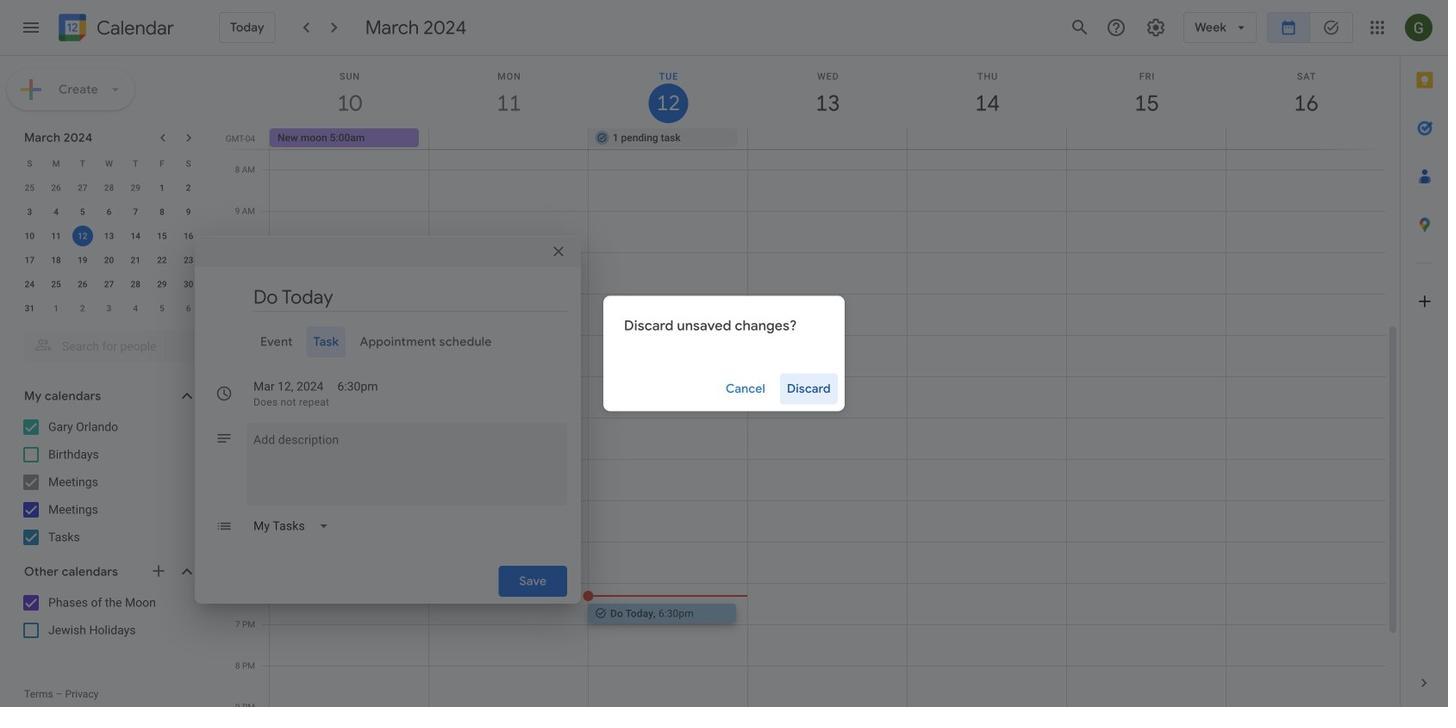 Task type: locate. For each thing, give the bounding box(es) containing it.
21 element
[[125, 250, 146, 271]]

11 element
[[46, 226, 66, 247]]

heading inside "calendar" element
[[93, 18, 174, 38]]

17 element
[[19, 250, 40, 271]]

9 element
[[178, 202, 199, 222]]

tab list
[[1401, 56, 1448, 659], [209, 327, 567, 358]]

february 25 element
[[19, 178, 40, 198]]

5 element
[[72, 202, 93, 222]]

1 horizontal spatial tab list
[[1401, 56, 1448, 659]]

cell inside march 2024 grid
[[69, 224, 96, 248]]

14 element
[[125, 226, 146, 247]]

alert dialog
[[603, 296, 845, 412]]

22 element
[[152, 250, 172, 271]]

None search field
[[0, 324, 214, 362]]

april 3 element
[[99, 298, 119, 319]]

18 element
[[46, 250, 66, 271]]

25 element
[[46, 274, 66, 295]]

31 element
[[19, 298, 40, 319]]

3 element
[[19, 202, 40, 222]]

heading
[[93, 18, 174, 38]]

april 4 element
[[125, 298, 146, 319]]

12, today element
[[72, 226, 93, 247]]

27 element
[[99, 274, 119, 295]]

10 element
[[19, 226, 40, 247]]

30 element
[[178, 274, 199, 295]]

grid
[[221, 56, 1400, 708]]

calendar element
[[55, 10, 174, 48]]

row group
[[16, 176, 202, 321]]

row
[[262, 128, 1400, 149], [16, 152, 202, 176], [16, 176, 202, 200], [16, 200, 202, 224], [16, 224, 202, 248], [16, 248, 202, 272], [16, 272, 202, 297], [16, 297, 202, 321]]

cell
[[429, 128, 589, 149], [748, 128, 907, 149], [907, 128, 1067, 149], [1067, 128, 1226, 149], [1226, 128, 1385, 149], [69, 224, 96, 248]]

february 28 element
[[99, 178, 119, 198]]

4 element
[[46, 202, 66, 222]]



Task type: vqa. For each thing, say whether or not it's contained in the screenshot.
'march 2024' grid
yes



Task type: describe. For each thing, give the bounding box(es) containing it.
my calendars list
[[3, 414, 214, 552]]

7 element
[[125, 202, 146, 222]]

15 element
[[152, 226, 172, 247]]

23 element
[[178, 250, 199, 271]]

13 element
[[99, 226, 119, 247]]

20 element
[[99, 250, 119, 271]]

8 element
[[152, 202, 172, 222]]

26 element
[[72, 274, 93, 295]]

Add description text field
[[247, 430, 567, 492]]

february 26 element
[[46, 178, 66, 198]]

2 element
[[178, 178, 199, 198]]

april 6 element
[[178, 298, 199, 319]]

Add title text field
[[253, 284, 567, 310]]

april 2 element
[[72, 298, 93, 319]]

main drawer image
[[21, 17, 41, 38]]

other calendars list
[[3, 590, 214, 645]]

february 29 element
[[125, 178, 146, 198]]

16 element
[[178, 226, 199, 247]]

0 horizontal spatial tab list
[[209, 327, 567, 358]]

6 element
[[99, 202, 119, 222]]

24 element
[[19, 274, 40, 295]]

1 element
[[152, 178, 172, 198]]

march 2024 grid
[[16, 152, 202, 321]]

april 1 element
[[46, 298, 66, 319]]

february 27 element
[[72, 178, 93, 198]]

april 5 element
[[152, 298, 172, 319]]

19 element
[[72, 250, 93, 271]]

29 element
[[152, 274, 172, 295]]

28 element
[[125, 274, 146, 295]]



